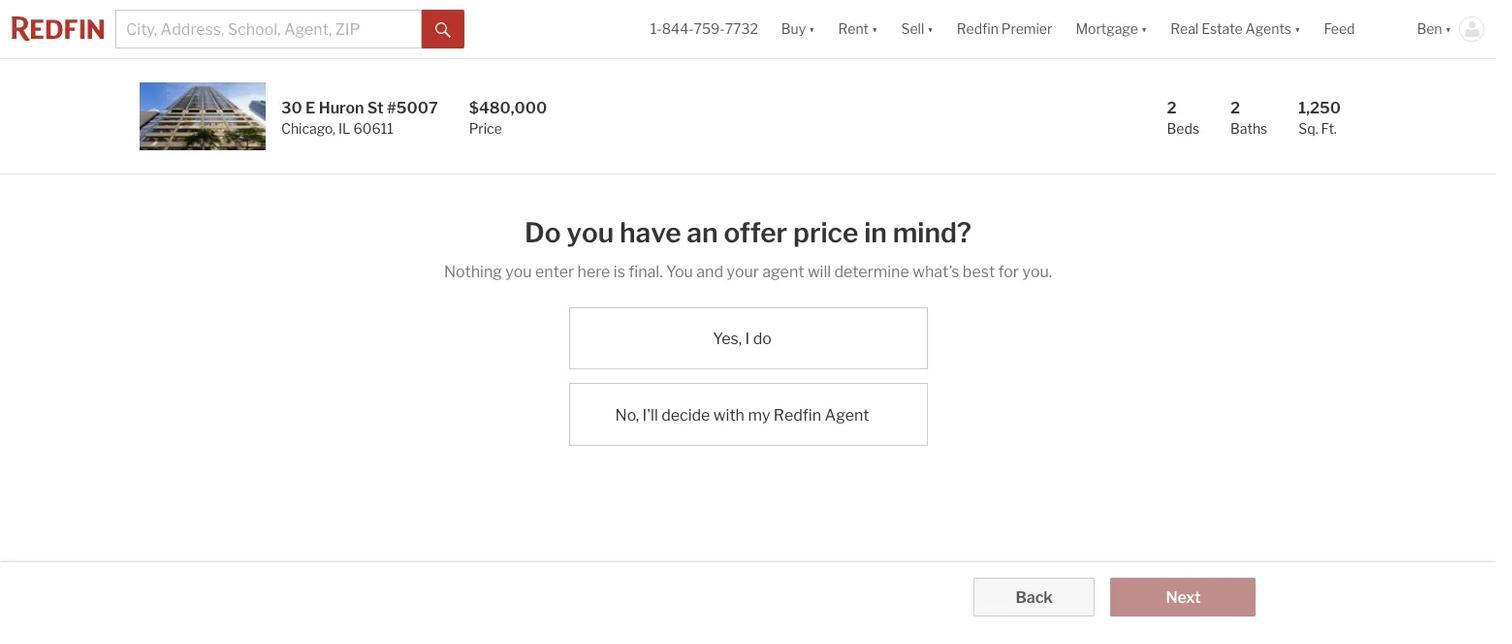 Task type: locate. For each thing, give the bounding box(es) containing it.
$480,000
[[469, 99, 547, 117]]

0 horizontal spatial redfin
[[774, 406, 822, 424]]

1 2 from the left
[[1168, 99, 1177, 117]]

you
[[666, 263, 694, 281]]

huron
[[319, 99, 364, 117]]

you.
[[1023, 263, 1053, 281]]

30
[[281, 99, 302, 117]]

▾ right agents
[[1295, 21, 1301, 37]]

1 vertical spatial redfin
[[774, 406, 822, 424]]

my
[[748, 406, 771, 424]]

estate
[[1202, 21, 1243, 37]]

will
[[808, 263, 832, 281]]

agent
[[763, 263, 805, 281]]

feed button
[[1313, 0, 1406, 58]]

▾
[[809, 21, 815, 37], [872, 21, 878, 37], [928, 21, 934, 37], [1142, 21, 1148, 37], [1295, 21, 1301, 37], [1446, 21, 1452, 37]]

is
[[614, 263, 626, 281]]

buy ▾
[[782, 21, 815, 37]]

844-
[[662, 21, 694, 37]]

sell ▾
[[902, 21, 934, 37]]

2 inside 2 beds
[[1168, 99, 1177, 117]]

yes,
[[713, 330, 742, 349]]

buy ▾ button
[[782, 0, 815, 58]]

▾ for ben ▾
[[1446, 21, 1452, 37]]

nothing you enter here is final. you and your agent will determine what's best for you.
[[444, 263, 1053, 281]]

0 vertical spatial redfin
[[957, 21, 999, 37]]

#5007
[[387, 99, 438, 117]]

2 ▾ from the left
[[872, 21, 878, 37]]

▾ right buy
[[809, 21, 815, 37]]

offer
[[724, 216, 788, 249]]

1,250
[[1299, 99, 1342, 117]]

i'll
[[643, 406, 658, 424]]

no,
[[616, 406, 639, 424]]

you
[[567, 216, 614, 249], [506, 263, 532, 281]]

$480,000 price
[[469, 99, 547, 137]]

enter
[[536, 263, 574, 281]]

0 vertical spatial you
[[567, 216, 614, 249]]

▾ for sell ▾
[[928, 21, 934, 37]]

▾ right ben
[[1446, 21, 1452, 37]]

for
[[999, 263, 1020, 281]]

▾ inside the real estate agents ▾ link
[[1295, 21, 1301, 37]]

1 vertical spatial you
[[506, 263, 532, 281]]

759-
[[694, 21, 725, 37]]

1 ▾ from the left
[[809, 21, 815, 37]]

2 2 from the left
[[1231, 99, 1241, 117]]

0 horizontal spatial you
[[506, 263, 532, 281]]

0 horizontal spatial 2
[[1168, 99, 1177, 117]]

▾ inside sell ▾ dropdown button
[[928, 21, 934, 37]]

rent
[[839, 21, 869, 37]]

you left enter
[[506, 263, 532, 281]]

2 baths
[[1231, 99, 1268, 137]]

5 ▾ from the left
[[1295, 21, 1301, 37]]

▾ inside rent ▾ dropdown button
[[872, 21, 878, 37]]

▾ right mortgage
[[1142, 21, 1148, 37]]

6 ▾ from the left
[[1446, 21, 1452, 37]]

st
[[368, 99, 384, 117]]

2
[[1168, 99, 1177, 117], [1231, 99, 1241, 117]]

redfin right my on the bottom of the page
[[774, 406, 822, 424]]

▾ for mortgage ▾
[[1142, 21, 1148, 37]]

1 horizontal spatial redfin
[[957, 21, 999, 37]]

rent ▾ button
[[827, 0, 890, 58]]

you up here
[[567, 216, 614, 249]]

do you have an offer price in mind?. required field. element
[[444, 206, 1053, 253]]

▾ inside mortgage ▾ dropdown button
[[1142, 21, 1148, 37]]

do
[[525, 216, 561, 249]]

▾ right sell
[[928, 21, 934, 37]]

1 horizontal spatial 2
[[1231, 99, 1241, 117]]

2 up 'beds'
[[1168, 99, 1177, 117]]

you for do
[[567, 216, 614, 249]]

▾ for buy ▾
[[809, 21, 815, 37]]

rent ▾
[[839, 21, 878, 37]]

2 inside 2 baths
[[1231, 99, 1241, 117]]

with
[[714, 406, 745, 424]]

ben
[[1418, 21, 1443, 37]]

4 ▾ from the left
[[1142, 21, 1148, 37]]

mind?
[[893, 216, 972, 249]]

1 horizontal spatial you
[[567, 216, 614, 249]]

redfin left 'premier'
[[957, 21, 999, 37]]

redfin inside button
[[957, 21, 999, 37]]

redfin
[[957, 21, 999, 37], [774, 406, 822, 424]]

▾ right rent
[[872, 21, 878, 37]]

next
[[1167, 589, 1202, 607]]

you inside do you have an offer price in mind?. required field. element
[[567, 216, 614, 249]]

in
[[865, 216, 888, 249]]

final.
[[629, 263, 663, 281]]

2 up baths
[[1231, 99, 1241, 117]]

3 ▾ from the left
[[928, 21, 934, 37]]

1,250 sq. ft.
[[1299, 99, 1342, 137]]

▾ inside buy ▾ dropdown button
[[809, 21, 815, 37]]

agents
[[1246, 21, 1292, 37]]

il
[[339, 120, 351, 137]]

City, Address, School, Agent, ZIP search field
[[115, 10, 422, 49]]



Task type: vqa. For each thing, say whether or not it's contained in the screenshot.


Task type: describe. For each thing, give the bounding box(es) containing it.
your
[[727, 263, 760, 281]]

here
[[578, 263, 611, 281]]

decide
[[662, 406, 711, 424]]

e
[[306, 99, 316, 117]]

mortgage ▾ button
[[1065, 0, 1160, 58]]

ft.
[[1322, 120, 1338, 137]]

agent
[[825, 406, 870, 424]]

1-844-759-7732
[[651, 21, 758, 37]]

what's
[[913, 263, 960, 281]]

premier
[[1002, 21, 1053, 37]]

real estate agents ▾ button
[[1160, 0, 1313, 58]]

rent ▾ button
[[839, 0, 878, 58]]

beds
[[1168, 120, 1200, 137]]

determine
[[835, 263, 910, 281]]

yes, i do
[[713, 330, 772, 349]]

mortgage
[[1076, 21, 1139, 37]]

sell ▾ button
[[890, 0, 946, 58]]

buy
[[782, 21, 806, 37]]

buy ▾ button
[[770, 0, 827, 58]]

have
[[620, 216, 682, 249]]

,
[[333, 120, 336, 137]]

no, i'll decide with my redfin agent
[[616, 406, 870, 424]]

i
[[746, 330, 750, 349]]

mortgage ▾ button
[[1076, 0, 1148, 58]]

real estate agents ▾ link
[[1171, 0, 1301, 58]]

sell ▾ button
[[902, 0, 934, 58]]

redfin premier
[[957, 21, 1053, 37]]

do
[[753, 330, 772, 349]]

2 for 2 beds
[[1168, 99, 1177, 117]]

2 for 2 baths
[[1231, 99, 1241, 117]]

2 beds
[[1168, 99, 1200, 137]]

7732
[[725, 21, 758, 37]]

sq.
[[1299, 120, 1319, 137]]

ben ▾
[[1418, 21, 1452, 37]]

sell
[[902, 21, 925, 37]]

and
[[697, 263, 724, 281]]

chicago
[[281, 120, 333, 137]]

1-844-759-7732 link
[[651, 21, 758, 37]]

real
[[1171, 21, 1199, 37]]

submit search image
[[436, 22, 451, 38]]

mortgage ▾
[[1076, 21, 1148, 37]]

▾ for rent ▾
[[872, 21, 878, 37]]

60611
[[354, 120, 394, 137]]

30 e huron st #5007 chicago , il 60611
[[281, 99, 438, 137]]

back
[[1016, 589, 1053, 607]]

back button
[[974, 578, 1096, 617]]

you for nothing
[[506, 263, 532, 281]]

do you have an offer price in mind?
[[525, 216, 972, 249]]

feed
[[1325, 21, 1356, 37]]

best
[[963, 263, 995, 281]]

an
[[687, 216, 718, 249]]

price
[[794, 216, 859, 249]]

nothing
[[444, 263, 502, 281]]

1-
[[651, 21, 662, 37]]

next button
[[1111, 578, 1257, 617]]

real estate agents ▾
[[1171, 21, 1301, 37]]

price
[[469, 120, 502, 137]]

baths
[[1231, 120, 1268, 137]]

redfin premier button
[[946, 0, 1065, 58]]



